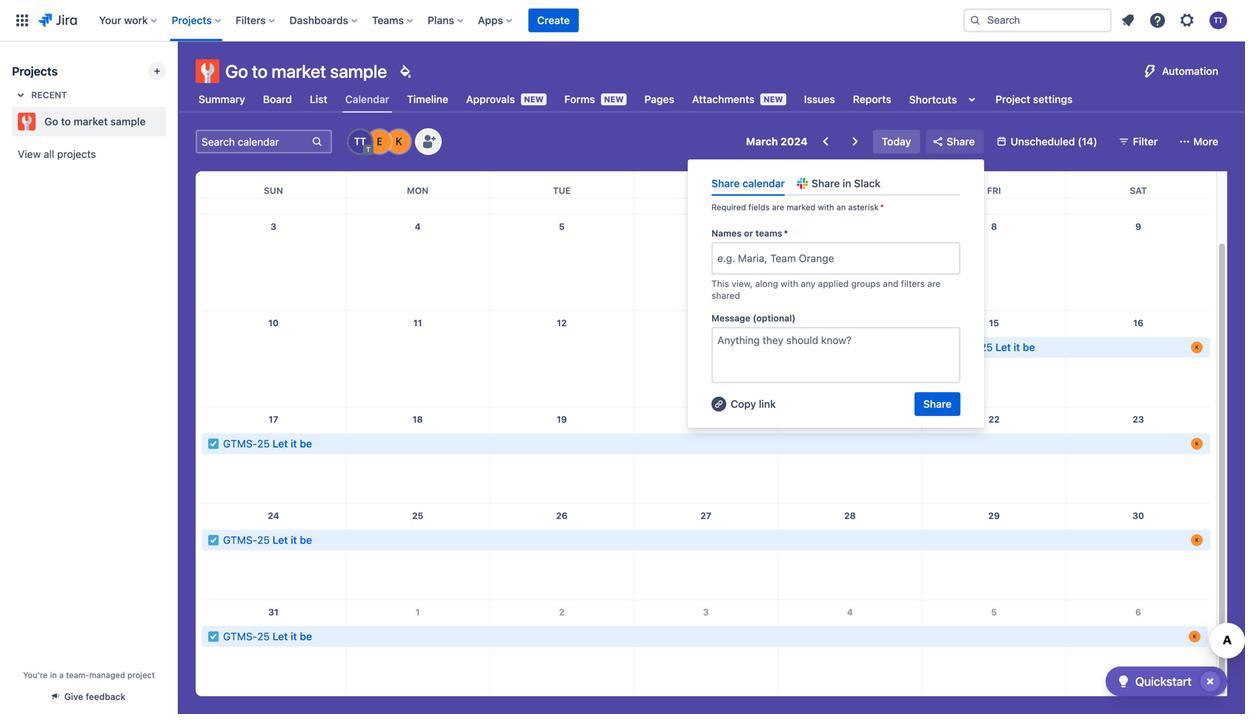 Task type: describe. For each thing, give the bounding box(es) containing it.
8
[[992, 221, 998, 232]]

give feedback
[[64, 691, 125, 702]]

it for 2
[[291, 630, 297, 642]]

2
[[559, 607, 565, 617]]

0 vertical spatial 4
[[415, 221, 421, 232]]

applied
[[818, 278, 849, 289]]

calendar
[[743, 177, 785, 189]]

mon
[[407, 185, 429, 196]]

row containing 3
[[202, 214, 1211, 311]]

tue link
[[550, 171, 574, 198]]

appswitcher icon image
[[13, 11, 31, 29]]

be for 2
[[300, 630, 312, 642]]

today button
[[873, 130, 920, 153]]

pages
[[645, 93, 675, 105]]

dashboards button
[[285, 9, 363, 32]]

24 link
[[262, 504, 285, 528]]

28 link
[[839, 504, 862, 528]]

shared
[[712, 290, 740, 301]]

feedback
[[86, 691, 125, 702]]

list link
[[307, 86, 331, 113]]

tab list containing share calendar
[[706, 171, 967, 196]]

filters button
[[231, 9, 281, 32]]

dashboards
[[290, 14, 348, 26]]

26
[[556, 510, 568, 521]]

9
[[1136, 221, 1142, 232]]

sat link
[[1127, 171, 1151, 198]]

e.g.
[[718, 252, 735, 264]]

2024
[[781, 135, 808, 148]]

add people image
[[420, 133, 437, 151]]

collapse recent projects image
[[12, 86, 30, 104]]

16 link
[[1127, 311, 1151, 335]]

or
[[744, 228, 753, 238]]

1
[[416, 607, 420, 617]]

let for 26
[[273, 534, 288, 546]]

your
[[99, 14, 121, 26]]

1 vertical spatial 5
[[992, 607, 997, 617]]

share left thu
[[812, 177, 840, 189]]

unscheduled
[[1011, 135, 1076, 148]]

recent
[[31, 90, 67, 100]]

1 vertical spatial go
[[44, 115, 58, 128]]

project
[[996, 93, 1031, 105]]

11 link
[[406, 311, 430, 335]]

1 vertical spatial 5 link
[[983, 600, 1006, 624]]

share inside button
[[924, 398, 952, 410]]

3 for the topmost the 3 link
[[271, 221, 276, 232]]

and
[[883, 278, 899, 289]]

0 horizontal spatial 5
[[559, 221, 565, 232]]

wed
[[696, 185, 717, 196]]

share button
[[926, 130, 984, 153]]

banner containing your work
[[0, 0, 1246, 42]]

board link
[[260, 86, 295, 113]]

it for 19
[[291, 437, 297, 450]]

reports
[[853, 93, 892, 105]]

automation button
[[1136, 59, 1228, 83]]

4 row from the top
[[202, 311, 1211, 407]]

your work
[[99, 14, 148, 26]]

1 row from the top
[[202, 118, 1211, 214]]

are inside this view, along with any applied groups and filters are shared
[[928, 278, 941, 289]]

25 link
[[406, 504, 430, 528]]

teams button
[[368, 9, 419, 32]]

automation image
[[1142, 62, 1160, 80]]

30 link
[[1127, 504, 1151, 528]]

tue
[[553, 185, 571, 196]]

view
[[18, 148, 41, 160]]

27 link
[[694, 504, 718, 528]]

this view, along with any applied groups and filters are shared
[[712, 278, 941, 301]]

sat
[[1130, 185, 1148, 196]]

29
[[989, 510, 1000, 521]]

23 link
[[1127, 407, 1151, 431]]

1 vertical spatial projects
[[12, 64, 58, 78]]

11
[[413, 318, 422, 328]]

gtms-25 let it be for 2
[[223, 630, 312, 642]]

slack
[[854, 177, 881, 189]]

to inside "go to market sample" link
[[61, 115, 71, 128]]

gtms-25 let it be for 26
[[223, 534, 312, 546]]

22
[[989, 414, 1000, 424]]

26 link
[[550, 504, 574, 528]]

10
[[268, 318, 279, 328]]

today
[[882, 135, 911, 148]]

groups
[[852, 278, 881, 289]]

give
[[64, 691, 83, 702]]

1 horizontal spatial market
[[272, 61, 326, 82]]

24
[[268, 510, 279, 521]]

copy link
[[731, 398, 776, 410]]

sun link
[[261, 171, 286, 198]]

primary element
[[9, 0, 952, 41]]

unscheduled (14)
[[1011, 135, 1098, 148]]

give feedback button
[[44, 684, 134, 708]]

more
[[1194, 135, 1219, 148]]

project settings link
[[993, 86, 1076, 113]]

your work button
[[95, 9, 163, 32]]

be for 26
[[300, 534, 312, 546]]

27
[[701, 510, 712, 521]]

1 link
[[406, 600, 430, 624]]

22 link
[[983, 407, 1006, 431]]

managed
[[89, 670, 125, 680]]

wed link
[[693, 171, 720, 198]]

grid containing gtms-25
[[202, 90, 1211, 696]]

row containing sun
[[202, 171, 1211, 198]]

gtms- for 25
[[223, 534, 257, 546]]

quickstart button
[[1106, 667, 1228, 696]]

18 link
[[406, 407, 430, 431]]

copy
[[731, 398, 756, 410]]

dismiss quickstart image
[[1199, 670, 1223, 693]]

projects inside 'dropdown button'
[[172, 14, 212, 26]]

0 vertical spatial to
[[252, 61, 268, 82]]

shortcuts
[[910, 93, 957, 105]]

your profile and settings image
[[1210, 11, 1228, 29]]

along
[[756, 278, 779, 289]]

29 link
[[983, 504, 1006, 528]]

projects button
[[167, 9, 227, 32]]



Task type: locate. For each thing, give the bounding box(es) containing it.
new for attachments
[[764, 95, 784, 104]]

market up list on the left top of the page
[[272, 61, 326, 82]]

0 vertical spatial tab list
[[187, 86, 1085, 113]]

2 row from the top
[[202, 171, 1211, 198]]

go
[[225, 61, 248, 82], [44, 115, 58, 128]]

gtms-25 let it be down the 31
[[223, 630, 312, 642]]

5 link
[[550, 215, 574, 238], [983, 600, 1006, 624]]

* right 'teams'
[[784, 228, 788, 238]]

7 row from the top
[[202, 600, 1211, 696]]

fri link
[[985, 171, 1004, 198]]

* right asterisk
[[881, 203, 884, 212]]

an
[[837, 203, 846, 212]]

new right forms
[[604, 95, 624, 104]]

to down recent
[[61, 115, 71, 128]]

create button
[[529, 9, 579, 32]]

28
[[845, 510, 856, 521]]

summary link
[[196, 86, 248, 113]]

6 link
[[1127, 600, 1151, 624]]

share left 22 link
[[924, 398, 952, 410]]

1 horizontal spatial 4
[[847, 607, 853, 617]]

1 vertical spatial market
[[74, 115, 108, 128]]

list
[[310, 93, 328, 105]]

1 horizontal spatial in
[[843, 177, 852, 189]]

share inside dropdown button
[[947, 135, 975, 148]]

fri
[[988, 185, 1002, 196]]

3
[[271, 221, 276, 232], [703, 607, 709, 617]]

10 link
[[262, 311, 285, 335]]

15
[[989, 318, 1000, 328]]

names
[[712, 228, 742, 238]]

Message (optional) text field
[[712, 327, 961, 383]]

sun
[[264, 185, 283, 196]]

gtms- for 18
[[223, 437, 257, 450]]

filters
[[236, 14, 266, 26]]

15 link
[[983, 311, 1006, 335]]

plans
[[428, 14, 454, 26]]

0 vertical spatial with
[[818, 203, 835, 212]]

e.g. maria, team orange
[[718, 252, 835, 264]]

go to market sample up view all projects link at the top left of page
[[44, 115, 146, 128]]

5 row from the top
[[202, 407, 1211, 503]]

1 vertical spatial tab list
[[706, 171, 967, 196]]

it
[[1014, 341, 1021, 353], [291, 437, 297, 450], [291, 534, 297, 546], [291, 630, 297, 642]]

18
[[413, 414, 423, 424]]

reports link
[[850, 86, 895, 113]]

Names or teams e.g. Maria, Team Orange text field
[[718, 251, 721, 266]]

orange
[[799, 252, 835, 264]]

1 vertical spatial 3 link
[[694, 600, 718, 624]]

1 horizontal spatial 3 link
[[694, 600, 718, 624]]

previous month image
[[817, 133, 835, 151]]

in left slack
[[843, 177, 852, 189]]

share calendar
[[712, 177, 785, 189]]

0 vertical spatial go to market sample
[[225, 61, 387, 82]]

1 horizontal spatial *
[[881, 203, 884, 212]]

go up summary
[[225, 61, 248, 82]]

1 horizontal spatial go
[[225, 61, 248, 82]]

add to starred image
[[162, 113, 179, 130]]

0 horizontal spatial to
[[61, 115, 71, 128]]

projects
[[172, 14, 212, 26], [12, 64, 58, 78]]

19
[[557, 414, 567, 424]]

teams
[[372, 14, 404, 26]]

with left an
[[818, 203, 835, 212]]

sample
[[330, 61, 387, 82], [110, 115, 146, 128]]

0 horizontal spatial 5 link
[[550, 215, 574, 238]]

create
[[537, 14, 570, 26]]

Search calendar text field
[[197, 131, 310, 152]]

3 new from the left
[[764, 95, 784, 104]]

with left any
[[781, 278, 799, 289]]

check image
[[1115, 672, 1133, 690]]

fields
[[749, 203, 770, 212]]

let for 19
[[273, 437, 288, 450]]

1 new from the left
[[524, 95, 544, 104]]

gtms-
[[947, 341, 981, 353], [223, 437, 257, 450], [223, 534, 257, 546], [223, 630, 257, 642]]

new
[[524, 95, 544, 104], [604, 95, 624, 104], [764, 95, 784, 104]]

required
[[712, 203, 746, 212]]

help image
[[1149, 11, 1167, 29]]

0 horizontal spatial in
[[50, 670, 57, 680]]

row
[[202, 118, 1211, 214], [202, 171, 1211, 198], [202, 214, 1211, 311], [202, 311, 1211, 407], [202, 407, 1211, 503], [202, 503, 1211, 600], [202, 600, 1211, 696]]

25 for 19
[[257, 437, 270, 450]]

1 horizontal spatial 4 link
[[839, 600, 862, 624]]

team-
[[66, 670, 89, 680]]

let down 15
[[996, 341, 1011, 353]]

0 vertical spatial 4 link
[[406, 215, 430, 238]]

you're
[[23, 670, 48, 680]]

set project background image
[[396, 62, 414, 80]]

0 vertical spatial sample
[[330, 61, 387, 82]]

in for you're
[[50, 670, 57, 680]]

30
[[1133, 510, 1145, 521]]

0 horizontal spatial sample
[[110, 115, 146, 128]]

1 vertical spatial with
[[781, 278, 799, 289]]

1 horizontal spatial 5 link
[[983, 600, 1006, 624]]

let
[[996, 341, 1011, 353], [273, 437, 288, 450], [273, 534, 288, 546], [273, 630, 288, 642]]

0 vertical spatial go
[[225, 61, 248, 82]]

1 vertical spatial sample
[[110, 115, 146, 128]]

projects up collapse recent projects image
[[12, 64, 58, 78]]

are right 'filters'
[[928, 278, 941, 289]]

apps button
[[474, 9, 518, 32]]

0 horizontal spatial go
[[44, 115, 58, 128]]

shortcuts button
[[907, 86, 984, 113]]

1 vertical spatial are
[[928, 278, 941, 289]]

forms
[[565, 93, 595, 105]]

are
[[772, 203, 785, 212], [928, 278, 941, 289]]

0 vertical spatial 5 link
[[550, 215, 574, 238]]

banner
[[0, 0, 1246, 42]]

sample left "add to starred" image
[[110, 115, 146, 128]]

gtms-25 let it be down 15
[[947, 341, 1036, 353]]

settings image
[[1179, 11, 1197, 29]]

sidebar navigation image
[[162, 59, 194, 89]]

gtms-25 let it be down '24' link
[[223, 534, 312, 546]]

1 horizontal spatial sample
[[330, 61, 387, 82]]

31
[[268, 607, 279, 617]]

sample up calendar
[[330, 61, 387, 82]]

1 horizontal spatial go to market sample
[[225, 61, 387, 82]]

0 horizontal spatial *
[[784, 228, 788, 238]]

next month image
[[847, 133, 864, 151]]

jira image
[[39, 11, 77, 29], [39, 11, 77, 29]]

timeline link
[[404, 86, 451, 113]]

Search field
[[964, 9, 1112, 32]]

0 vertical spatial *
[[881, 203, 884, 212]]

market up view all projects link at the top left of page
[[74, 115, 108, 128]]

1 horizontal spatial to
[[252, 61, 268, 82]]

0 horizontal spatial go to market sample
[[44, 115, 146, 128]]

tab list
[[187, 86, 1085, 113], [706, 171, 967, 196]]

1 horizontal spatial with
[[818, 203, 835, 212]]

(14)
[[1078, 135, 1098, 148]]

0 horizontal spatial are
[[772, 203, 785, 212]]

14 link
[[839, 311, 862, 335]]

0 horizontal spatial new
[[524, 95, 544, 104]]

6 row from the top
[[202, 503, 1211, 600]]

1 vertical spatial 4 link
[[839, 600, 862, 624]]

go to market sample link
[[12, 107, 160, 136]]

share
[[947, 135, 975, 148], [712, 177, 740, 189], [812, 177, 840, 189], [924, 398, 952, 410]]

1 horizontal spatial 3
[[703, 607, 709, 617]]

gtms-25 let it be
[[947, 341, 1036, 353], [223, 437, 312, 450], [223, 534, 312, 546], [223, 630, 312, 642]]

(optional)
[[753, 313, 796, 323]]

0 horizontal spatial 3
[[271, 221, 276, 232]]

create project image
[[151, 65, 163, 77]]

3 row from the top
[[202, 214, 1211, 311]]

tab list containing calendar
[[187, 86, 1085, 113]]

go down recent
[[44, 115, 58, 128]]

go to market sample
[[225, 61, 387, 82], [44, 115, 146, 128]]

new right "approvals"
[[524, 95, 544, 104]]

share left unscheduled icon
[[947, 135, 975, 148]]

any
[[801, 278, 816, 289]]

new for forms
[[604, 95, 624, 104]]

0 vertical spatial are
[[772, 203, 785, 212]]

asterisk
[[849, 203, 879, 212]]

new up march 2024
[[764, 95, 784, 104]]

message (optional)
[[712, 313, 796, 323]]

1 horizontal spatial new
[[604, 95, 624, 104]]

2 horizontal spatial new
[[764, 95, 784, 104]]

17 link
[[262, 407, 285, 431]]

go to market sample up list on the left top of the page
[[225, 61, 387, 82]]

maria,
[[738, 252, 768, 264]]

0 vertical spatial projects
[[172, 14, 212, 26]]

with inside this view, along with any applied groups and filters are shared
[[781, 278, 799, 289]]

1 horizontal spatial 5
[[992, 607, 997, 617]]

1 vertical spatial 4
[[847, 607, 853, 617]]

0 horizontal spatial projects
[[12, 64, 58, 78]]

gtms-25 let it be down 17
[[223, 437, 312, 450]]

thu link
[[838, 171, 863, 198]]

sample inside "go to market sample" link
[[110, 115, 146, 128]]

0 vertical spatial market
[[272, 61, 326, 82]]

quickstart
[[1136, 674, 1192, 688]]

20 link
[[694, 407, 718, 431]]

search image
[[970, 14, 982, 26]]

in left a
[[50, 670, 57, 680]]

unscheduled (14) button
[[990, 130, 1107, 153]]

1 horizontal spatial projects
[[172, 14, 212, 26]]

gtms-25 let it be for 19
[[223, 437, 312, 450]]

0 vertical spatial 5
[[559, 221, 565, 232]]

let down 17
[[273, 437, 288, 450]]

gtms- for 1
[[223, 630, 257, 642]]

board
[[263, 93, 292, 105]]

required fields are marked with an asterisk *
[[712, 203, 884, 212]]

new for approvals
[[524, 95, 544, 104]]

0 horizontal spatial 4 link
[[406, 215, 430, 238]]

5
[[559, 221, 565, 232], [992, 607, 997, 617]]

let for 2
[[273, 630, 288, 642]]

projects up sidebar navigation "image"
[[172, 14, 212, 26]]

0 vertical spatial in
[[843, 177, 852, 189]]

you're in a team-managed project
[[23, 670, 155, 680]]

this
[[712, 278, 730, 289]]

20
[[700, 414, 712, 424]]

filter
[[1133, 135, 1158, 148]]

project settings
[[996, 93, 1073, 105]]

25 for 26
[[257, 534, 270, 546]]

1 vertical spatial in
[[50, 670, 57, 680]]

2 new from the left
[[604, 95, 624, 104]]

0 horizontal spatial with
[[781, 278, 799, 289]]

grid
[[202, 90, 1211, 696]]

in
[[843, 177, 852, 189], [50, 670, 57, 680]]

automation
[[1163, 65, 1219, 77]]

1 horizontal spatial are
[[928, 278, 941, 289]]

notifications image
[[1120, 11, 1137, 29]]

summary
[[199, 93, 245, 105]]

25 for 2
[[257, 630, 270, 642]]

unscheduled image
[[996, 136, 1008, 148]]

0 horizontal spatial market
[[74, 115, 108, 128]]

0 vertical spatial 3
[[271, 221, 276, 232]]

25
[[981, 341, 993, 353], [257, 437, 270, 450], [412, 510, 424, 521], [257, 534, 270, 546], [257, 630, 270, 642]]

attachments
[[692, 93, 755, 105]]

are right fields
[[772, 203, 785, 212]]

to up board
[[252, 61, 268, 82]]

it for 26
[[291, 534, 297, 546]]

19 link
[[550, 407, 574, 431]]

3 for bottommost the 3 link
[[703, 607, 709, 617]]

0 horizontal spatial 4
[[415, 221, 421, 232]]

in for share
[[843, 177, 852, 189]]

copy link button
[[710, 392, 778, 416]]

with
[[818, 203, 835, 212], [781, 278, 799, 289]]

share up required
[[712, 177, 740, 189]]

work
[[124, 14, 148, 26]]

let down 31 link
[[273, 630, 288, 642]]

let down '24' link
[[273, 534, 288, 546]]

all
[[44, 148, 54, 160]]

1 vertical spatial 3
[[703, 607, 709, 617]]

be for 19
[[300, 437, 312, 450]]

1 vertical spatial go to market sample
[[44, 115, 146, 128]]

0 vertical spatial 3 link
[[262, 215, 285, 238]]

view all projects link
[[12, 141, 166, 168]]

0 horizontal spatial 3 link
[[262, 215, 285, 238]]

1 vertical spatial to
[[61, 115, 71, 128]]

to
[[252, 61, 268, 82], [61, 115, 71, 128]]

*
[[881, 203, 884, 212], [784, 228, 788, 238]]

go to market sample inside "go to market sample" link
[[44, 115, 146, 128]]

1 vertical spatial *
[[784, 228, 788, 238]]

march 2024
[[746, 135, 808, 148]]



Task type: vqa. For each thing, say whether or not it's contained in the screenshot.
2
yes



